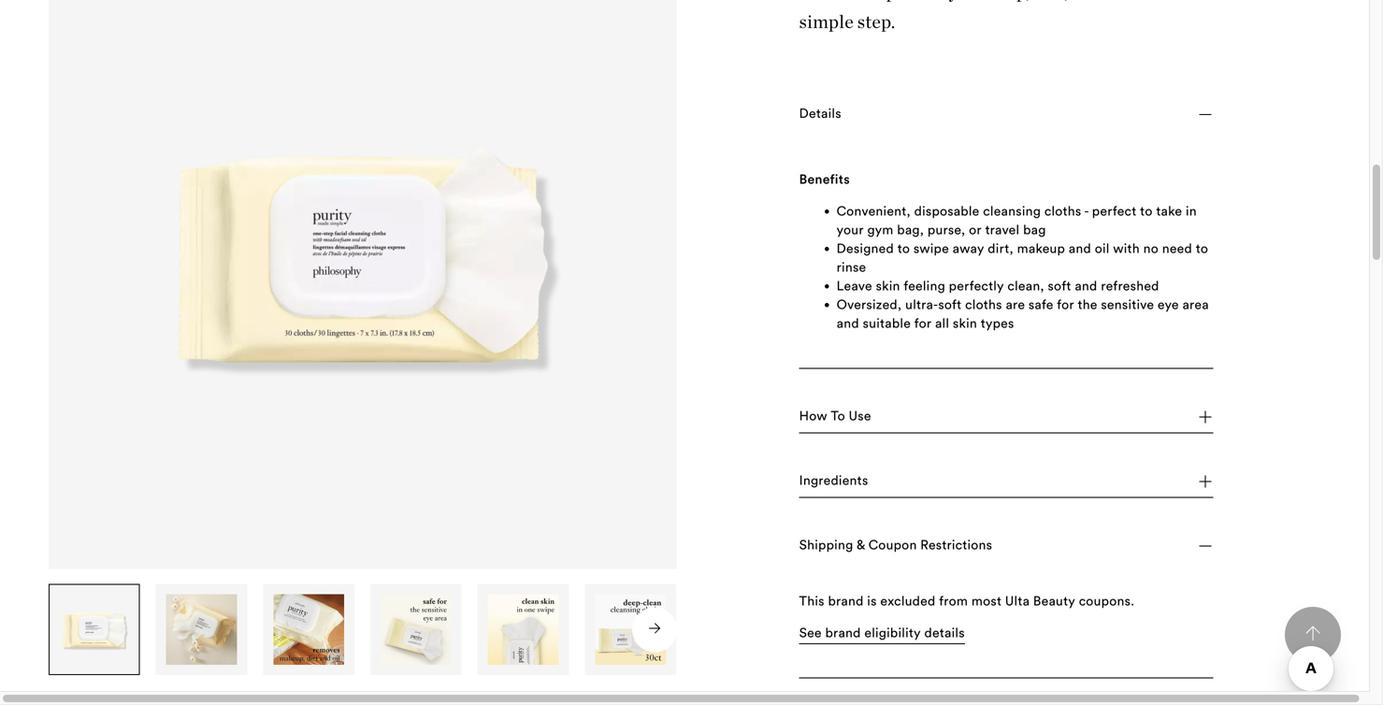 Task type: locate. For each thing, give the bounding box(es) containing it.
skin up 'eyes.'
[[930, 464, 955, 481]]

2 vertical spatial skin
[[930, 464, 955, 481]]

in
[[1186, 203, 1197, 220]]

1 vertical spatial bark
[[1101, 641, 1129, 657]]

0 horizontal spatial bark
[[1101, 641, 1129, 657]]

dirt, inside gently wipe cloth on skin to remove dirt, oil and makeup. avoid direct contact with eyes.
[[1023, 464, 1049, 481]]

bark down aniba
[[1135, 603, 1163, 620]]

for down the ultra-
[[915, 315, 932, 332]]

philosophy purity made simple one-step facial cleansing cloths #1 image
[[49, 0, 677, 569], [59, 594, 130, 665]]

2 / 9 group
[[156, 584, 248, 676]]

1 vertical spatial with
[[889, 483, 916, 499]]

dirt, inside convenient, disposable cleansing cloths - perfect to take in your gym bag, purse, or travel bag designed to swipe away dirt, makeup and oil with no need to rinse leave skin feeling perfectly clean, soft and refreshed oversized, ultra-soft cloths are safe for the sensitive eye area and suitable for all skin types
[[988, 240, 1014, 257]]

4 / 9 group
[[370, 584, 463, 676]]

flower up palmitate,
[[1103, 659, 1145, 676]]

wipe
[[844, 464, 873, 481]]

1 horizontal spatial flower
[[1103, 659, 1145, 676]]

the
[[1078, 296, 1098, 313]]

bark down sativa
[[1101, 641, 1129, 657]]

salvia
[[1016, 566, 1052, 583]]

makeup.
[[1097, 464, 1148, 481]]

0 horizontal spatial with
[[889, 483, 916, 499]]

brand
[[828, 593, 864, 610], [826, 625, 861, 642]]

coupons.
[[1079, 593, 1135, 610]]

oil, down this brand is excluded from most ulta beauty coupons.
[[963, 622, 985, 639]]

centifolia
[[800, 585, 859, 601]]

pelargonium
[[951, 659, 1027, 676]]

1 vertical spatial philosophy purity made simple one-step facial cleansing cloths #1 image
[[59, 594, 130, 665]]

0 vertical spatial brand
[[828, 593, 864, 610]]

oil, up (clary)
[[1140, 547, 1161, 564]]

1 horizontal spatial for
[[1058, 296, 1075, 313]]

direct
[[800, 483, 835, 499]]

gluconate,
[[988, 678, 1055, 695]]

aqua/water/eau,
[[800, 528, 907, 545]]

dirt,
[[988, 240, 1014, 257], [1023, 464, 1049, 481]]

0 horizontal spatial oil
[[1052, 464, 1067, 481]]

wood up 'martini'
[[924, 622, 960, 639]]

cloths left -
[[1045, 203, 1082, 220]]

1 horizontal spatial cloths
[[1045, 203, 1082, 220]]

dirt, right remove
[[1023, 464, 1049, 481]]

soft up all on the top
[[939, 296, 962, 313]]

0 vertical spatial skin
[[876, 278, 901, 294]]

see
[[800, 625, 822, 642]]

1 horizontal spatial seed
[[1174, 622, 1205, 639]]

ulta
[[1006, 593, 1030, 610]]

details
[[800, 105, 842, 122]]

for left the
[[1058, 296, 1075, 313]]

oil inside gently wipe cloth on skin to remove dirt, oil and makeup. avoid direct contact with eyes.
[[1052, 464, 1067, 481]]

sclarea
[[1056, 566, 1101, 583]]

oil right remove
[[1052, 464, 1067, 481]]

0 vertical spatial seed
[[1106, 547, 1136, 564]]

your
[[837, 221, 864, 238]]

1 vertical spatial dirt,
[[1023, 464, 1049, 481]]

to left take
[[1141, 203, 1153, 220]]

to
[[831, 408, 846, 425]]

oil, up "(rosewood)"
[[908, 585, 930, 601]]

brand down rosaeodora
[[826, 625, 861, 642]]

bag,
[[898, 221, 925, 238]]

1 vertical spatial seed
[[1174, 622, 1205, 639]]

1 horizontal spatial soft
[[1048, 278, 1072, 294]]

calcium
[[935, 678, 985, 695]]

1 vertical spatial brand
[[826, 625, 861, 642]]

1 horizontal spatial bark
[[1135, 603, 1163, 620]]

seed up extract,
[[1174, 622, 1205, 639]]

to right need
[[1196, 240, 1209, 257]]

seed up (clary)
[[1106, 547, 1136, 564]]

brand left is
[[828, 593, 864, 610]]

rinse
[[837, 259, 867, 276]]

(carrot)
[[1123, 622, 1171, 639]]

refreshed
[[1101, 278, 1160, 294]]

seed
[[1106, 547, 1136, 564], [1174, 622, 1205, 639]]

flower down album
[[863, 585, 904, 601]]

types
[[981, 315, 1015, 332]]

0 vertical spatial dirt,
[[988, 240, 1014, 257]]

cymbopogon
[[825, 641, 908, 657]]

wood down piper
[[950, 603, 986, 620]]

0 vertical spatial with
[[1114, 240, 1140, 257]]

use
[[849, 408, 872, 425]]

with left no
[[1114, 240, 1140, 257]]

skin right all on the top
[[953, 315, 978, 332]]

1 vertical spatial for
[[915, 315, 932, 332]]

balsamifera
[[1061, 603, 1132, 620]]

eyes.
[[919, 483, 951, 499]]

fruit
[[1073, 585, 1101, 601]]

shipping
[[800, 537, 854, 554]]

brand for this
[[828, 593, 864, 610]]

1 vertical spatial cloths
[[966, 296, 1003, 313]]

amyris
[[1015, 603, 1058, 620]]

palmitate,
[[1095, 678, 1156, 695]]

dirt, down travel
[[988, 240, 1014, 257]]

oil, up pelargonium
[[960, 641, 982, 657]]

0 horizontal spatial seed
[[1106, 547, 1136, 564]]

0 horizontal spatial flower
[[863, 585, 904, 601]]

with down cloth
[[889, 483, 916, 499]]

no
[[1144, 240, 1159, 257]]

1 vertical spatial skin
[[953, 315, 978, 332]]

multicaulis
[[855, 659, 922, 676]]

philosophy purity made simple one-step facial cleansing cloths #3 image
[[274, 594, 344, 665]]

back to top image
[[1306, 626, 1321, 641]]

next slide image
[[649, 623, 661, 634]]

sodium
[[1014, 528, 1060, 545]]

on
[[911, 464, 927, 481]]

aniba
[[1130, 585, 1166, 601]]

ingredients
[[800, 472, 869, 489]]

ormenis
[[800, 659, 852, 676]]

1 / 9 group
[[49, 584, 141, 676]]

to left remove
[[958, 464, 971, 481]]

1 horizontal spatial dirt,
[[1023, 464, 1049, 481]]

oil
[[1095, 240, 1110, 257], [1052, 464, 1067, 481]]

0 horizontal spatial dirt,
[[988, 240, 1014, 257]]

soft
[[1048, 278, 1072, 294], [939, 296, 962, 313]]

cloths down perfectly
[[966, 296, 1003, 313]]

to
[[1141, 203, 1153, 220], [898, 240, 910, 257], [1196, 240, 1209, 257], [958, 464, 971, 481]]

leave
[[837, 278, 873, 294]]

cleansing
[[984, 203, 1041, 220]]

0 vertical spatial wood
[[950, 603, 986, 620]]

bark
[[1135, 603, 1163, 620], [1101, 641, 1129, 657]]

gently
[[800, 464, 840, 481]]

with
[[1114, 240, 1140, 257], [889, 483, 916, 499]]

0 horizontal spatial for
[[915, 315, 932, 332]]

skin up oversized,
[[876, 278, 901, 294]]

0 vertical spatial oil
[[1095, 240, 1110, 257]]

1 vertical spatial soft
[[939, 296, 962, 313]]

nigrum
[[969, 585, 1014, 601]]

perfectly
[[949, 278, 1005, 294]]

1 vertical spatial wood
[[924, 622, 960, 639]]

martini
[[912, 641, 956, 657]]

from
[[940, 593, 968, 610]]

all
[[936, 315, 950, 332]]

1 horizontal spatial oil
[[1095, 240, 1110, 257]]

&
[[857, 537, 865, 554]]

brand for see
[[826, 625, 861, 642]]

cloths
[[1045, 203, 1082, 220], [966, 296, 1003, 313]]

skin inside gently wipe cloth on skin to remove dirt, oil and makeup. avoid direct contact with eyes.
[[930, 464, 955, 481]]

oil down perfect
[[1095, 240, 1110, 257]]

0 vertical spatial for
[[1058, 296, 1075, 313]]

1 horizontal spatial with
[[1114, 240, 1140, 257]]

remove
[[974, 464, 1019, 481]]

0 vertical spatial philosophy purity made simple one-step facial cleansing cloths #1 image
[[49, 0, 677, 569]]

philosophy purity made simple one-step facial cleansing cloths #1 image inside 1 / 9 group
[[59, 594, 130, 665]]

cloth
[[877, 464, 908, 481]]

convenient, disposable cleansing cloths - perfect to take in your gym bag, purse, or travel bag designed to swipe away dirt, makeup and oil with no need to rinse leave skin feeling perfectly clean, soft and refreshed oversized, ultra-soft cloths are safe for the sensitive eye area and suitable for all skin types
[[837, 203, 1210, 332]]

1 vertical spatial oil
[[1052, 464, 1067, 481]]

are
[[1006, 296, 1026, 313]]

glycol,
[[968, 528, 1011, 545]]

1 vertical spatial flower
[[1103, 659, 1145, 676]]

soft up safe
[[1048, 278, 1072, 294]]

flower
[[863, 585, 904, 601], [1103, 659, 1145, 676]]

-
[[1085, 203, 1089, 220]]

0 horizontal spatial soft
[[939, 296, 962, 313]]

and left the makeup.
[[1070, 464, 1093, 481]]

this brand is excluded from most ulta beauty coupons.
[[800, 593, 1135, 610]]

avoid
[[1152, 464, 1187, 481]]

for
[[1058, 296, 1075, 313], [915, 315, 932, 332]]



Task type: describe. For each thing, give the bounding box(es) containing it.
tenuiflora
[[1037, 641, 1098, 657]]

philosophy purity made simple one-step facial cleansing cloths #4 image
[[381, 594, 452, 665]]

this
[[800, 593, 825, 610]]

0 vertical spatial bark
[[1135, 603, 1163, 620]]

rosaeodora
[[800, 603, 871, 620]]

safe
[[1029, 296, 1054, 313]]

with inside gently wipe cloth on skin to remove dirt, oil and makeup. avoid direct contact with eyes.
[[889, 483, 916, 499]]

mimosa
[[985, 641, 1034, 657]]

gluconolactone,
[[800, 547, 900, 564]]

beauty
[[1034, 593, 1076, 610]]

oil, up (carrot)
[[1166, 603, 1188, 620]]

philosophy purity made simple one-step facial cleansing cloths #2 image
[[166, 594, 237, 665]]

most
[[972, 593, 1002, 610]]

sarmientoi
[[854, 622, 920, 639]]

with inside convenient, disposable cleansing cloths - perfect to take in your gym bag, purse, or travel bag designed to swipe away dirt, makeup and oil with no need to rinse leave skin feeling perfectly clean, soft and refreshed oversized, ultra-soft cloths are safe for the sensitive eye area and suitable for all skin types
[[1114, 240, 1140, 257]]

oil, up aniba
[[1149, 566, 1171, 583]]

(meadowfoam)
[[1010, 547, 1102, 564]]

how
[[800, 408, 828, 425]]

ethylhexylglycerin,
[[889, 697, 1005, 705]]

bag
[[1024, 221, 1047, 238]]

cetearyl
[[1160, 678, 1212, 695]]

oil, down extract,
[[1148, 659, 1170, 676]]

graveolens
[[1031, 659, 1100, 676]]

disposable
[[915, 203, 980, 220]]

travel
[[986, 221, 1020, 238]]

alba
[[978, 547, 1006, 564]]

oil, down 'martini'
[[926, 659, 948, 676]]

ultra-
[[906, 296, 939, 313]]

and inside gently wipe cloth on skin to remove dirt, oil and makeup. avoid direct contact with eyes.
[[1070, 464, 1093, 481]]

butylene
[[911, 528, 964, 545]]

and up the
[[1075, 278, 1098, 294]]

citrate,
[[1064, 528, 1110, 545]]

benefits
[[800, 171, 850, 188]]

limnanthes
[[904, 547, 974, 564]]

album
[[860, 566, 900, 583]]

0 vertical spatial cloths
[[1045, 203, 1082, 220]]

details
[[925, 625, 965, 642]]

(sandalwood)
[[904, 566, 987, 583]]

piper
[[933, 585, 965, 601]]

product images carousel region
[[49, 0, 677, 676]]

suitable
[[863, 315, 911, 332]]

perfect
[[1093, 203, 1137, 220]]

take
[[1157, 203, 1183, 220]]

how to use
[[800, 408, 872, 425]]

oil, down nigrum
[[990, 603, 1012, 620]]

aqua/water/eau, butylene glycol, sodium citrate, gluconolactone, limnanthes alba (meadowfoam) seed oil, santalum album (sandalwood) oil, salvia sclarea (clary) oil, rosa centifolia flower oil, piper nigrum (pepper) fruit oil, aniba rosaeodora (rosewood) wood oil, amyris balsamifera bark oil, bulnesia sarmientoi wood oil, daucus carota sativa (carrot) seed oil, cymbopogon martini oil, mimosa tenuiflora bark extract, ormenis multicaulis oil, pelargonium graveolens flower oil, tocopherol, glycerin, calcium gluconate, cetyl palmitate, cetearyl isononanoate, ethylhexylglycerin, glyceryl stearate,
[[800, 528, 1212, 705]]

oil, down (clary)
[[1105, 585, 1127, 601]]

cetyl
[[1059, 678, 1092, 695]]

coupon
[[869, 537, 917, 554]]

(pepper)
[[1018, 585, 1070, 601]]

contact
[[839, 483, 885, 499]]

rosa
[[1174, 566, 1203, 583]]

eligibility
[[865, 625, 921, 642]]

see brand eligibility details link
[[800, 625, 965, 645]]

shipping & coupon restrictions
[[800, 537, 993, 554]]

glyceryl
[[1009, 697, 1060, 705]]

daucus
[[989, 622, 1034, 639]]

gently wipe cloth on skin to remove dirt, oil and makeup. avoid direct contact with eyes.
[[800, 464, 1187, 499]]

designed
[[837, 240, 894, 257]]

feeling
[[904, 278, 946, 294]]

(clary)
[[1104, 566, 1145, 583]]

philosophy purity made simple one-step facial cleansing cloths #5 image
[[488, 594, 559, 665]]

and down -
[[1069, 240, 1092, 257]]

or
[[969, 221, 982, 238]]

away
[[953, 240, 985, 257]]

oil inside convenient, disposable cleansing cloths - perfect to take in your gym bag, purse, or travel bag designed to swipe away dirt, makeup and oil with no need to rinse leave skin feeling perfectly clean, soft and refreshed oversized, ultra-soft cloths are safe for the sensitive eye area and suitable for all skin types
[[1095, 240, 1110, 257]]

isononanoate,
[[800, 697, 886, 705]]

to inside gently wipe cloth on skin to remove dirt, oil and makeup. avoid direct contact with eyes.
[[958, 464, 971, 481]]

see brand eligibility details
[[800, 625, 965, 642]]

philosophy purity made simple one-step facial cleansing cloths #6 image
[[595, 594, 666, 665]]

sativa
[[1082, 622, 1120, 639]]

tocopherol,
[[800, 678, 872, 695]]

sensitive
[[1102, 296, 1155, 313]]

convenient,
[[837, 203, 911, 220]]

gym
[[868, 221, 894, 238]]

5 / 9 group
[[478, 584, 570, 676]]

0 vertical spatial soft
[[1048, 278, 1072, 294]]

to down bag,
[[898, 240, 910, 257]]

need
[[1163, 240, 1193, 257]]

0 vertical spatial flower
[[863, 585, 904, 601]]

is
[[868, 593, 877, 610]]

bulnesia
[[800, 622, 850, 639]]

area
[[1183, 296, 1210, 313]]

oversized,
[[837, 296, 902, 313]]

0 horizontal spatial cloths
[[966, 296, 1003, 313]]

oil, down bulnesia
[[800, 641, 822, 657]]

3 / 9 group
[[263, 584, 356, 676]]

and down oversized,
[[837, 315, 860, 332]]

carota
[[1037, 622, 1079, 639]]

oil, down alba
[[991, 566, 1013, 583]]

restrictions
[[921, 537, 993, 554]]

6 / 9 group
[[585, 584, 677, 676]]



Task type: vqa. For each thing, say whether or not it's contained in the screenshot.
the Clear Search Image on the right
no



